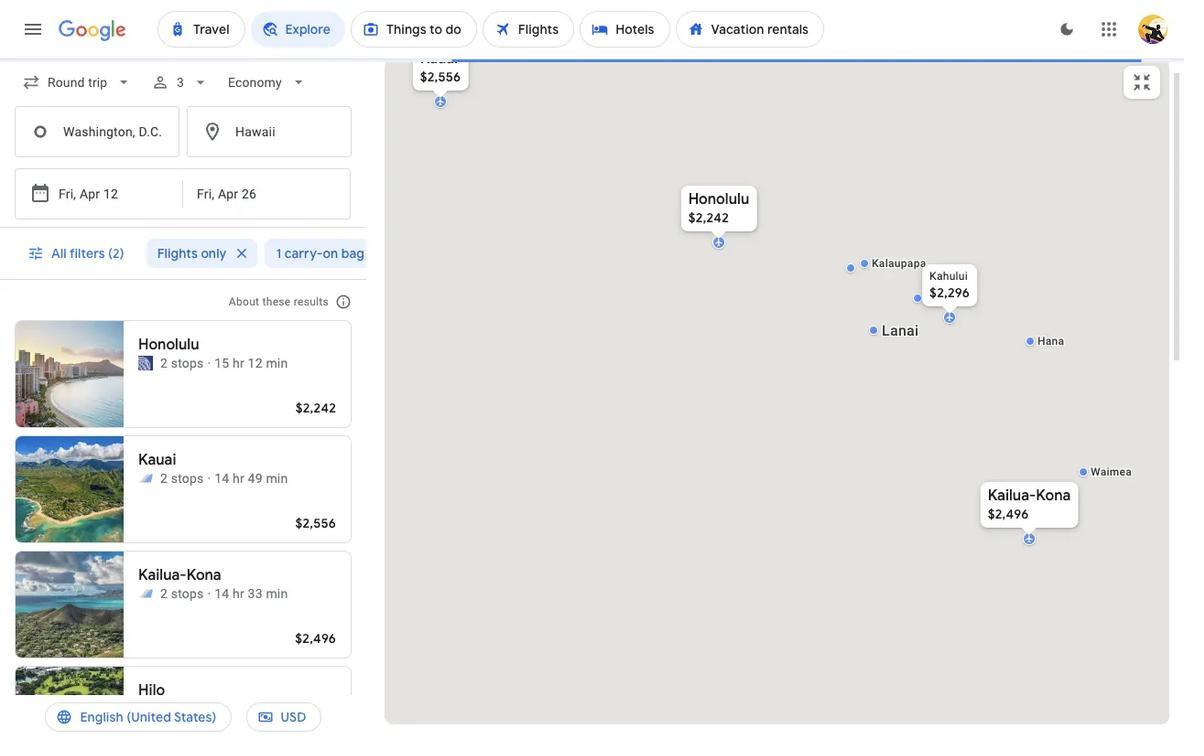 Task type: vqa. For each thing, say whether or not it's contained in the screenshot.


Task type: locate. For each thing, give the bounding box(es) containing it.
2 stops right american and delta image
[[160, 472, 204, 486]]

1 horizontal spatial kauai
[[420, 49, 458, 68]]

min for honolulu
[[266, 356, 288, 371]]

1 horizontal spatial $2,496
[[987, 506, 1028, 523]]

lanai
[[881, 322, 918, 340]]

english (united states) button
[[45, 696, 231, 740]]

0 horizontal spatial kona
[[187, 567, 221, 585]]

2 for honolulu
[[160, 356, 168, 371]]

hr left the 49
[[233, 472, 244, 486]]

kona
[[1036, 487, 1070, 505], [187, 567, 221, 585]]

1 2 stops from the top
[[160, 356, 204, 371]]

kailua- for kailua-kona $2,496
[[987, 487, 1036, 505]]

Departure text field
[[59, 169, 143, 219]]

hr right 15
[[233, 356, 244, 371]]

2 stops from the top
[[171, 472, 204, 486]]

0 vertical spatial $2,496
[[987, 506, 1028, 523]]

0 vertical spatial  image
[[207, 354, 211, 373]]

1 min from the top
[[266, 356, 288, 371]]

$2,242
[[688, 210, 728, 226], [296, 400, 336, 417]]

0 vertical spatial 14
[[215, 472, 229, 486]]

2 right american and delta icon
[[160, 587, 168, 602]]

2 vertical spatial  image
[[207, 585, 211, 603]]

min right the 49
[[266, 472, 288, 486]]

0 horizontal spatial $2,496
[[295, 631, 336, 647]]

results
[[294, 296, 329, 309]]

kauai
[[420, 49, 458, 68], [138, 451, 176, 470]]

these
[[262, 296, 291, 309]]

 image left 14 hr 33 min
[[207, 585, 211, 603]]

hr
[[233, 356, 244, 371], [233, 472, 244, 486], [233, 587, 244, 602]]

2 stops right "united" 'icon'
[[160, 356, 204, 371]]

min for kauai
[[266, 472, 288, 486]]

1 vertical spatial stops
[[171, 472, 204, 486]]

Return text field
[[197, 169, 288, 219]]

flights
[[157, 245, 198, 262]]

3 2 stops from the top
[[160, 587, 204, 602]]

states)
[[174, 710, 217, 726]]

2 vertical spatial min
[[266, 587, 288, 602]]

 image
[[207, 354, 211, 373], [207, 470, 211, 488], [207, 585, 211, 603]]

14
[[215, 472, 229, 486], [215, 587, 229, 602]]

about these results image
[[321, 280, 365, 324]]

min right 33 in the bottom left of the page
[[266, 587, 288, 602]]

about these results
[[229, 296, 329, 309]]

kahului
[[929, 270, 967, 283]]

stops down kailua-kona
[[171, 587, 204, 602]]

15 hr 12 min
[[215, 356, 288, 371]]

all filters (2) button
[[16, 232, 139, 276]]

min
[[266, 356, 288, 371], [266, 472, 288, 486], [266, 587, 288, 602]]

14 left 33 in the bottom left of the page
[[215, 587, 229, 602]]

2 vertical spatial stops
[[171, 587, 204, 602]]

0 vertical spatial kauai
[[420, 49, 458, 68]]

2
[[160, 356, 168, 371], [160, 472, 168, 486], [160, 587, 168, 602]]

2  image from the top
[[207, 470, 211, 488]]

2 right "united" 'icon'
[[160, 356, 168, 371]]

2 min from the top
[[266, 472, 288, 486]]

english
[[80, 710, 123, 726]]

3  image from the top
[[207, 585, 211, 603]]

kahului $2,296
[[929, 270, 969, 301]]

0 vertical spatial kailua-
[[987, 487, 1036, 505]]

 image left '14 hr 49 min'
[[207, 470, 211, 488]]

0 horizontal spatial honolulu
[[138, 336, 199, 354]]

0 horizontal spatial kailua-
[[138, 567, 187, 585]]

min right '12'
[[266, 356, 288, 371]]

loading results progress bar
[[0, 59, 1184, 62]]

$2,556 inside map region
[[420, 69, 460, 85]]

3 2 from the top
[[160, 587, 168, 602]]

1 vertical spatial hr
[[233, 472, 244, 486]]

2242 US dollars text field
[[688, 210, 728, 226], [296, 400, 336, 417]]

kailua- up 2496 us dollars text box
[[987, 487, 1036, 505]]

stops for kauai
[[171, 472, 204, 486]]

kauai for kauai
[[138, 451, 176, 470]]

1 hr from the top
[[233, 356, 244, 371]]

stops left 15
[[171, 356, 204, 371]]

honolulu inside map region
[[688, 190, 749, 209]]

kauai $2,556
[[420, 49, 460, 85]]

0 vertical spatial 2242 us dollars text field
[[688, 210, 728, 226]]

carry-
[[284, 245, 323, 262]]

english (united states)
[[80, 710, 217, 726]]

None field
[[15, 66, 140, 99], [221, 66, 315, 99], [15, 66, 140, 99], [221, 66, 315, 99]]

1 vertical spatial 14
[[215, 587, 229, 602]]

0 vertical spatial kona
[[1036, 487, 1070, 505]]

waimea
[[1090, 466, 1132, 479]]

2 stops
[[160, 356, 204, 371], [160, 472, 204, 486], [160, 587, 204, 602]]

stops
[[171, 356, 204, 371], [171, 472, 204, 486], [171, 587, 204, 602]]

14 hr 49 min
[[215, 472, 288, 486]]

0 vertical spatial honolulu
[[688, 190, 749, 209]]

1 vertical spatial honolulu
[[138, 336, 199, 354]]

2 vertical spatial hr
[[233, 587, 244, 602]]

3 button
[[144, 60, 217, 104]]

 image for honolulu
[[207, 354, 211, 373]]

3 min from the top
[[266, 587, 288, 602]]

None text field
[[15, 106, 179, 158]]

1  image from the top
[[207, 354, 211, 373]]

honolulu
[[688, 190, 749, 209], [138, 336, 199, 354]]

kauai inside kauai $2,556
[[420, 49, 458, 68]]

1 vertical spatial kailua-
[[138, 567, 187, 585]]

 image left 15
[[207, 354, 211, 373]]

0 horizontal spatial $2,556
[[295, 516, 336, 532]]

2 right american and delta image
[[160, 472, 168, 486]]

2 vertical spatial 2 stops
[[160, 587, 204, 602]]

1 horizontal spatial honolulu
[[688, 190, 749, 209]]

1 vertical spatial $2,242
[[296, 400, 336, 417]]

about
[[229, 296, 259, 309]]

1 horizontal spatial 2242 us dollars text field
[[688, 210, 728, 226]]

1 vertical spatial 2 stops
[[160, 472, 204, 486]]

kailua- up american and delta icon
[[138, 567, 187, 585]]

2496 US dollars text field
[[295, 631, 336, 647]]

$2,556
[[420, 69, 460, 85], [295, 516, 336, 532]]

hr left 33 in the bottom left of the page
[[233, 587, 244, 602]]

change appearance image
[[1045, 7, 1089, 51]]

$2,496
[[987, 506, 1028, 523], [295, 631, 336, 647]]

1 horizontal spatial $2,242
[[688, 210, 728, 226]]

$2,242 inside honolulu $2,242
[[688, 210, 728, 226]]

0 vertical spatial 2 stops
[[160, 356, 204, 371]]

0 vertical spatial $2,556
[[420, 69, 460, 85]]

kauai up $2,556 text field
[[420, 49, 458, 68]]

0 vertical spatial hr
[[233, 356, 244, 371]]

2 2 stops from the top
[[160, 472, 204, 486]]

hilo button
[[15, 667, 352, 740], [15, 667, 352, 740]]

kona for kailua-kona $2,496
[[1036, 487, 1070, 505]]

kailua-kona
[[138, 567, 221, 585]]

0 vertical spatial $2,242
[[688, 210, 728, 226]]

2 stops for kauai
[[160, 472, 204, 486]]

33
[[248, 587, 263, 602]]

2 vertical spatial 2
[[160, 587, 168, 602]]

kalaupapa
[[871, 257, 926, 270]]

14 left the 49
[[215, 472, 229, 486]]

1 vertical spatial kauai
[[138, 451, 176, 470]]

1 14 from the top
[[215, 472, 229, 486]]

2 14 from the top
[[215, 587, 229, 602]]

1 2 from the top
[[160, 356, 168, 371]]

honolulu for honolulu
[[138, 336, 199, 354]]

3
[[177, 75, 184, 90]]

1 horizontal spatial kailua-
[[987, 487, 1036, 505]]

kauai up american and delta image
[[138, 451, 176, 470]]

american and delta image
[[138, 587, 153, 602]]

hr for kailua-kona
[[233, 587, 244, 602]]

usd button
[[246, 696, 321, 740]]

map region
[[309, 0, 1184, 740]]

1 vertical spatial  image
[[207, 470, 211, 488]]

honolulu $2,242
[[688, 190, 749, 226]]

3 hr from the top
[[233, 587, 244, 602]]

0 vertical spatial 2
[[160, 356, 168, 371]]

hilo
[[138, 682, 165, 701]]

2 hr from the top
[[233, 472, 244, 486]]

kailua- inside kailua-kona $2,496
[[987, 487, 1036, 505]]

1 horizontal spatial $2,556
[[420, 69, 460, 85]]

0 vertical spatial stops
[[171, 356, 204, 371]]

1 vertical spatial $2,496
[[295, 631, 336, 647]]

0 vertical spatial min
[[266, 356, 288, 371]]

kona inside kailua-kona $2,496
[[1036, 487, 1070, 505]]

1 horizontal spatial kona
[[1036, 487, 1070, 505]]

0 horizontal spatial kauai
[[138, 451, 176, 470]]

1 stops from the top
[[171, 356, 204, 371]]

stops right american and delta image
[[171, 472, 204, 486]]

kailua-
[[987, 487, 1036, 505], [138, 567, 187, 585]]

1 vertical spatial 2242 us dollars text field
[[296, 400, 336, 417]]

2 2 from the top
[[160, 472, 168, 486]]

2 stops down kailua-kona
[[160, 587, 204, 602]]

1 vertical spatial kona
[[187, 567, 221, 585]]

1 vertical spatial 2
[[160, 472, 168, 486]]

(2)
[[108, 245, 124, 262]]

3 stops from the top
[[171, 587, 204, 602]]

1 vertical spatial min
[[266, 472, 288, 486]]



Task type: describe. For each thing, give the bounding box(es) containing it.
$2,296
[[929, 285, 969, 301]]

(united
[[127, 710, 171, 726]]

1 vertical spatial $2,556
[[295, 516, 336, 532]]

filters
[[69, 245, 105, 262]]

14 for kauai
[[215, 472, 229, 486]]

main menu image
[[22, 18, 44, 40]]

flights only button
[[146, 232, 258, 276]]

Where to? text field
[[187, 106, 352, 158]]

2 for kailua-kona
[[160, 587, 168, 602]]

hr for honolulu
[[233, 356, 244, 371]]

14 hr 33 min
[[215, 587, 288, 602]]

kauai for kauai $2,556
[[420, 49, 458, 68]]

united image
[[138, 356, 153, 371]]

15
[[215, 356, 229, 371]]

12
[[248, 356, 263, 371]]

2 stops for kailua-kona
[[160, 587, 204, 602]]

1 carry-on bag button
[[265, 232, 395, 276]]

0 horizontal spatial 2242 us dollars text field
[[296, 400, 336, 417]]

1
[[276, 245, 281, 262]]

flights only
[[157, 245, 227, 262]]

2296 US dollars text field
[[929, 285, 969, 301]]

min for kailua-kona
[[266, 587, 288, 602]]

bag
[[341, 245, 364, 262]]

stops for honolulu
[[171, 356, 204, 371]]

49
[[248, 472, 263, 486]]

all filters (2)
[[51, 245, 124, 262]]

kapalua
[[924, 292, 966, 305]]

honolulu for honolulu $2,242
[[688, 190, 749, 209]]

kailua- for kailua-kona
[[138, 567, 187, 585]]

 image for kailua-kona
[[207, 585, 211, 603]]

 image for kauai
[[207, 470, 211, 488]]

0 horizontal spatial $2,242
[[296, 400, 336, 417]]

kona for kailua-kona
[[187, 567, 221, 585]]

american and delta image
[[138, 472, 153, 486]]

2556 US dollars text field
[[420, 69, 460, 85]]

$2,496 inside kailua-kona $2,496
[[987, 506, 1028, 523]]

hr for kauai
[[233, 472, 244, 486]]

hana
[[1037, 335, 1064, 348]]

14 for kailua-kona
[[215, 587, 229, 602]]

2 stops for honolulu
[[160, 356, 204, 371]]

stops for kailua-kona
[[171, 587, 204, 602]]

1 carry-on bag
[[276, 245, 364, 262]]

2496 US dollars text field
[[987, 506, 1028, 523]]

all
[[51, 245, 67, 262]]

2 for kauai
[[160, 472, 168, 486]]

usd
[[281, 710, 306, 726]]

kailua-kona $2,496
[[987, 487, 1070, 523]]

only
[[201, 245, 227, 262]]

2556 US dollars text field
[[295, 516, 336, 532]]

on
[[323, 245, 338, 262]]

view smaller map image
[[1131, 71, 1153, 93]]



